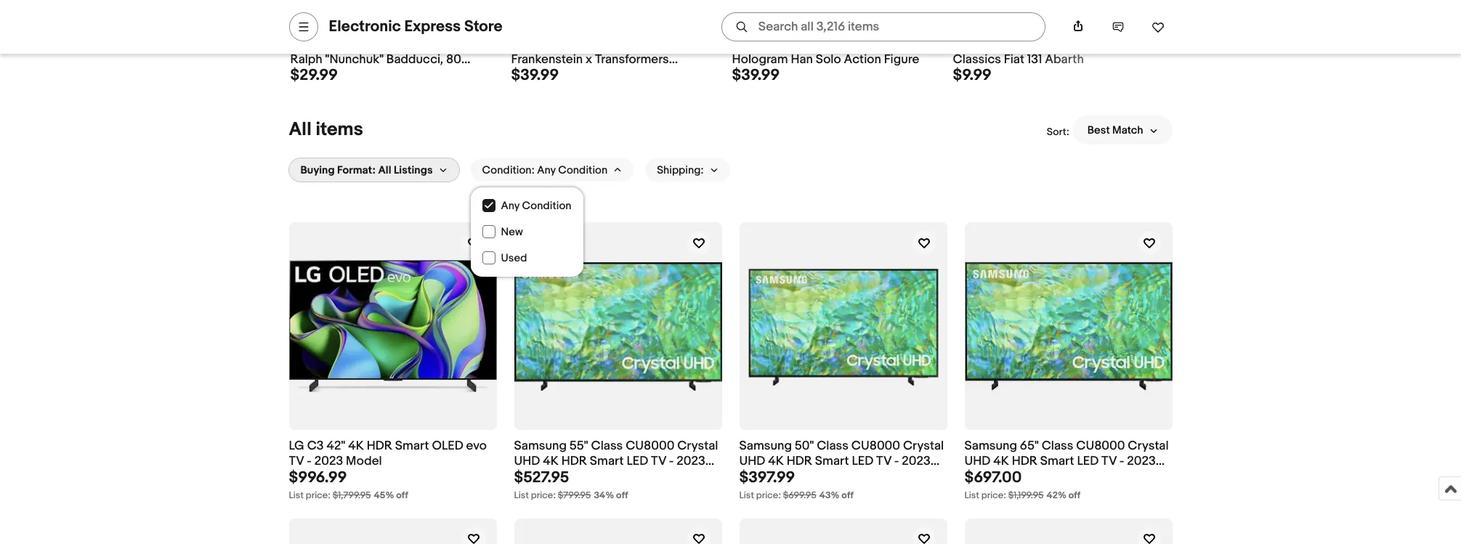 Task type: describe. For each thing, give the bounding box(es) containing it.
led for $397.99
[[852, 454, 873, 469]]

2 $39.99 from the left
[[732, 66, 780, 85]]

joe
[[356, 37, 377, 51]]

off for $697.00
[[1068, 490, 1080, 501]]

action for $39.99
[[844, 52, 881, 67]]

frankentron
[[511, 67, 578, 82]]

model for $697.00
[[964, 469, 1000, 484]]

action for $29.99
[[290, 67, 328, 82]]

samsung for $697.00
[[964, 439, 1017, 454]]

han
[[791, 52, 813, 67]]

shipping:
[[657, 163, 704, 177]]

$697.00 list price: $1,199.95 42% off
[[964, 469, 1080, 501]]

items
[[316, 119, 363, 141]]

80
[[446, 52, 461, 67]]

condition:
[[482, 163, 535, 177]]

$697.00
[[964, 469, 1022, 487]]

lg 50 inch class ur9000 series led 4k uhd smart webos tv-2023 : quick view image
[[514, 519, 722, 544]]

Search all 3,216 items field
[[721, 12, 1045, 41]]

hasbro g.i. joe classified series 6" ralph "nunchuk" badducci, 80 action figure
[[290, 37, 490, 82]]

2023 for $527.95
[[677, 454, 705, 469]]

hot wheels car culture modern classics fiat 131 abarth : quick view image
[[953, 0, 1162, 28]]

lg c3 42" 4k hdr smart oled evo tv - 2023 model : quick view image
[[289, 260, 497, 393]]

samsung 55" class cu8000 crystal uhd 4k hdr smart led tv - 2023 model button
[[514, 439, 722, 484]]

sort:
[[1047, 126, 1069, 138]]

131
[[1027, 52, 1042, 67]]

$996.99
[[289, 469, 347, 487]]

1 horizontal spatial transformers
[[595, 52, 669, 67]]

0 horizontal spatial transformers
[[511, 37, 585, 51]]

hasbro star wars the black series 6" hologram han solo action figure button
[[732, 37, 941, 67]]

used checkbox item
[[470, 245, 583, 271]]

50"
[[795, 439, 814, 454]]

condition: any condition button
[[470, 159, 634, 182]]

all inside the 'buying format: all listings' popup button
[[378, 163, 391, 177]]

transformers universal monsters frankenstein x transformers frankentron figure
[[511, 37, 696, 82]]

42%
[[1047, 490, 1066, 501]]

uhd for $397.99
[[739, 454, 765, 469]]

6" inside hasbro star wars the black series 6" hologram han solo action figure
[[927, 37, 939, 51]]

samsung for $527.95
[[514, 439, 567, 454]]

smart for $397.99
[[815, 454, 849, 469]]

express
[[404, 17, 461, 36]]

frankenstein
[[511, 52, 583, 67]]

4k inside lg c3 42" 4k hdr smart oled evo tv - 2023 model
[[348, 439, 364, 454]]

cu8000 for $527.95
[[626, 439, 674, 454]]

badducci,
[[386, 52, 443, 67]]

g.i.
[[334, 37, 353, 51]]

abarth
[[1045, 52, 1084, 67]]

$996.99 list price: $1,799.95 45% off
[[289, 469, 408, 501]]

hasbro g.i. joe classified series 6" ralph "nunchuk" badducci, 80 action figure button
[[290, 37, 499, 82]]

store
[[464, 17, 503, 36]]

class for $697.00
[[1042, 439, 1073, 454]]

$527.95
[[514, 469, 569, 487]]

hasbro for $29.99
[[290, 37, 331, 51]]

$1,799.95
[[333, 490, 371, 501]]

tv for $397.99
[[876, 454, 891, 469]]

modern
[[1089, 37, 1134, 51]]

format:
[[337, 163, 376, 177]]

hdr for $527.95
[[561, 454, 587, 469]]

buying format: all listings button
[[289, 159, 459, 182]]

class for $397.99
[[817, 439, 849, 454]]

crystal for $527.95
[[677, 439, 718, 454]]

hologram
[[732, 52, 788, 67]]

monsters
[[643, 37, 696, 51]]

universal
[[588, 37, 640, 51]]

crystal for $697.00
[[1128, 439, 1169, 454]]

listings
[[394, 163, 433, 177]]

classified
[[380, 37, 437, 51]]

figure inside transformers universal monsters frankenstein x transformers frankentron figure
[[581, 67, 616, 82]]

- for $397.99
[[894, 454, 899, 469]]

samsung 65" class cu8000 crystal uhd 4k hdr smart led tv - 2023 model button
[[964, 439, 1172, 484]]

best
[[1087, 123, 1110, 137]]

buying format: all listings
[[300, 163, 433, 177]]

wheels
[[976, 37, 1018, 51]]

smart for $697.00
[[1040, 454, 1074, 469]]

$9.99
[[953, 66, 992, 85]]

samsung 50" class cu8000 crystal uhd 4k hdr smart led tv - 2023 model
[[739, 439, 944, 484]]

$1,199.95
[[1008, 490, 1044, 501]]

used
[[501, 251, 527, 265]]

any condition
[[501, 199, 571, 213]]

crystal for $397.99
[[903, 439, 944, 454]]

menu containing any condition
[[470, 194, 583, 277]]

save this seller electronic_express image
[[1151, 20, 1164, 33]]

4k for $527.95
[[543, 454, 559, 469]]

hot wheels car culture modern classics fiat 131 abarth
[[953, 37, 1134, 67]]

solo
[[816, 52, 841, 67]]

off for $397.99
[[842, 490, 853, 501]]

43%
[[819, 490, 839, 501]]

$799.95
[[558, 490, 591, 501]]

new
[[501, 225, 523, 239]]

figure for $39.99
[[884, 52, 919, 67]]

smart for $527.95
[[590, 454, 624, 469]]

lg c3 42" 4k hdr smart oled evo tv - 2023 model button
[[289, 439, 497, 469]]

"nunchuk"
[[325, 52, 384, 67]]

34%
[[594, 490, 614, 501]]

4k for $397.99
[[768, 454, 784, 469]]



Task type: vqa. For each thing, say whether or not it's contained in the screenshot.
Movies
no



Task type: locate. For each thing, give the bounding box(es) containing it.
crystal inside samsung 55" class cu8000 crystal uhd 4k hdr smart led tv - 2023 model
[[677, 439, 718, 454]]

0 horizontal spatial crystal
[[677, 439, 718, 454]]

samsung 65" class cu8000 crystal uhd 4k hdr smart led tv - 2023 model : quick view image
[[964, 223, 1172, 430]]

price: inside $996.99 list price: $1,799.95 45% off
[[306, 490, 331, 501]]

3 uhd from the left
[[964, 454, 990, 469]]

3 tv from the left
[[876, 454, 891, 469]]

1 6" from the left
[[478, 37, 490, 51]]

condition: any condition
[[482, 163, 607, 177]]

2 off from the left
[[616, 490, 628, 501]]

1 tv from the left
[[289, 454, 304, 469]]

off right 45%
[[396, 490, 408, 501]]

hdr inside lg c3 42" 4k hdr smart oled evo tv - 2023 model
[[367, 439, 392, 454]]

off inside $697.00 list price: $1,199.95 42% off
[[1068, 490, 1080, 501]]

series
[[440, 37, 476, 51], [889, 37, 925, 51]]

list inside $527.95 list price: $799.95 34% off
[[514, 490, 529, 501]]

6" inside hasbro g.i. joe classified series 6" ralph "nunchuk" badducci, 80 action figure
[[478, 37, 490, 51]]

6" left hot
[[927, 37, 939, 51]]

1 list from the left
[[289, 490, 304, 501]]

list inside $397.99 list price: $699.95 43% off
[[739, 490, 754, 501]]

condition
[[558, 163, 607, 177], [522, 199, 571, 213]]

1 led from the left
[[627, 454, 648, 469]]

model
[[346, 454, 382, 469], [514, 469, 550, 484], [739, 469, 775, 484], [964, 469, 1000, 484]]

tv inside samsung 65" class cu8000 crystal uhd 4k hdr smart led tv - 2023 model
[[1101, 454, 1117, 469]]

2 samsung from the left
[[739, 439, 792, 454]]

figure
[[884, 52, 919, 67], [330, 67, 366, 82], [581, 67, 616, 82]]

hasbro for $39.99
[[732, 37, 773, 51]]

condition up new checkbox item on the top
[[522, 199, 571, 213]]

all
[[289, 119, 312, 141], [378, 163, 391, 177]]

smart up 34%
[[590, 454, 624, 469]]

samsung up $397.99
[[739, 439, 792, 454]]

2 tv from the left
[[651, 454, 666, 469]]

price: for $527.95
[[531, 490, 556, 501]]

0 horizontal spatial cu8000
[[626, 439, 674, 454]]

off inside $996.99 list price: $1,799.95 45% off
[[396, 490, 408, 501]]

cu8000 right the 55"
[[626, 439, 674, 454]]

hdr right 42"
[[367, 439, 392, 454]]

$39.99
[[511, 66, 559, 85], [732, 66, 780, 85]]

4k right 42"
[[348, 439, 364, 454]]

2 horizontal spatial led
[[1077, 454, 1099, 469]]

x
[[586, 52, 592, 67]]

0 vertical spatial condition
[[558, 163, 607, 177]]

condition up any condition
[[558, 163, 607, 177]]

price: for $397.99
[[756, 490, 781, 501]]

hasbro up ralph
[[290, 37, 331, 51]]

1 hasbro from the left
[[290, 37, 331, 51]]

1 cu8000 from the left
[[626, 439, 674, 454]]

0 horizontal spatial led
[[627, 454, 648, 469]]

55"
[[569, 439, 588, 454]]

$39.99 down star
[[732, 66, 780, 85]]

hdr
[[367, 439, 392, 454], [561, 454, 587, 469], [787, 454, 812, 469], [1012, 454, 1037, 469]]

all right format:
[[378, 163, 391, 177]]

2 horizontal spatial class
[[1042, 439, 1073, 454]]

6" down 'store' on the top left of page
[[478, 37, 490, 51]]

$527.95 list price: $799.95 34% off
[[514, 469, 628, 501]]

1 horizontal spatial series
[[889, 37, 925, 51]]

price: for $697.00
[[981, 490, 1006, 501]]

4k up $799.95
[[543, 454, 559, 469]]

samsung for $397.99
[[739, 439, 792, 454]]

samsung 50" class cu8000 crystal uhd 4k hdr smart led tv - 2023 model : quick view image
[[739, 223, 947, 430]]

1 horizontal spatial class
[[817, 439, 849, 454]]

list for $397.99
[[739, 490, 754, 501]]

2023 inside samsung 55" class cu8000 crystal uhd 4k hdr smart led tv - 2023 model
[[677, 454, 705, 469]]

4 2023 from the left
[[1127, 454, 1156, 469]]

4k inside samsung 55" class cu8000 crystal uhd 4k hdr smart led tv - 2023 model
[[543, 454, 559, 469]]

1 horizontal spatial 6"
[[927, 37, 939, 51]]

cu8000 right '50"'
[[851, 439, 900, 454]]

2 horizontal spatial samsung
[[964, 439, 1017, 454]]

uhd for $697.00
[[964, 454, 990, 469]]

uhd inside samsung 50" class cu8000 crystal uhd 4k hdr smart led tv - 2023 model
[[739, 454, 765, 469]]

smart up 43%
[[815, 454, 849, 469]]

culture
[[1044, 37, 1087, 51]]

action
[[844, 52, 881, 67], [290, 67, 328, 82]]

hasbro
[[290, 37, 331, 51], [732, 37, 773, 51]]

smart inside samsung 65" class cu8000 crystal uhd 4k hdr smart led tv - 2023 model
[[1040, 454, 1074, 469]]

1 horizontal spatial hasbro
[[732, 37, 773, 51]]

hdr for $397.99
[[787, 454, 812, 469]]

led inside samsung 55" class cu8000 crystal uhd 4k hdr smart led tv - 2023 model
[[627, 454, 648, 469]]

star
[[776, 37, 798, 51]]

2 - from the left
[[669, 454, 674, 469]]

list inside $996.99 list price: $1,799.95 45% off
[[289, 490, 304, 501]]

best match
[[1087, 123, 1143, 137]]

2 series from the left
[[889, 37, 925, 51]]

transformers up frankenstein
[[511, 37, 585, 51]]

class inside samsung 65" class cu8000 crystal uhd 4k hdr smart led tv - 2023 model
[[1042, 439, 1073, 454]]

series inside hasbro star wars the black series 6" hologram han solo action figure
[[889, 37, 925, 51]]

hot wheels car culture modern classics fiat 131 abarth button
[[953, 37, 1162, 67]]

1 samsung from the left
[[514, 439, 567, 454]]

- for $697.00
[[1119, 454, 1124, 469]]

electronic
[[329, 17, 401, 36]]

off right 42% at the right bottom
[[1068, 490, 1080, 501]]

price: down $527.95 at the bottom of page
[[531, 490, 556, 501]]

off inside $397.99 list price: $699.95 43% off
[[842, 490, 853, 501]]

1 horizontal spatial uhd
[[739, 454, 765, 469]]

price: down $996.99
[[306, 490, 331, 501]]

led for $697.00
[[1077, 454, 1099, 469]]

4k inside samsung 50" class cu8000 crystal uhd 4k hdr smart led tv - 2023 model
[[768, 454, 784, 469]]

model for $527.95
[[514, 469, 550, 484]]

4 price: from the left
[[981, 490, 1006, 501]]

transformers universal monsters frankenstein x transformers frankentron figure button
[[511, 37, 720, 82]]

smart inside samsung 55" class cu8000 crystal uhd 4k hdr smart led tv - 2023 model
[[590, 454, 624, 469]]

electronic express store link
[[329, 17, 503, 36]]

crystal inside samsung 50" class cu8000 crystal uhd 4k hdr smart led tv - 2023 model
[[903, 439, 944, 454]]

2 6" from the left
[[927, 37, 939, 51]]

0 horizontal spatial series
[[440, 37, 476, 51]]

class right the 55"
[[591, 439, 623, 454]]

0 vertical spatial all
[[289, 119, 312, 141]]

1 off from the left
[[396, 490, 408, 501]]

tv for $527.95
[[651, 454, 666, 469]]

smart left oled
[[395, 439, 429, 454]]

samsung up $697.00
[[964, 439, 1017, 454]]

transformers down universal
[[595, 52, 669, 67]]

uhd
[[514, 454, 540, 469], [739, 454, 765, 469], [964, 454, 990, 469]]

4k
[[348, 439, 364, 454], [543, 454, 559, 469], [768, 454, 784, 469], [993, 454, 1009, 469]]

hasbro inside hasbro star wars the black series 6" hologram han solo action figure
[[732, 37, 773, 51]]

c3
[[307, 439, 324, 454]]

1 horizontal spatial any
[[537, 163, 556, 177]]

hdr down 65"
[[1012, 454, 1037, 469]]

1 horizontal spatial action
[[844, 52, 881, 67]]

led inside samsung 65" class cu8000 crystal uhd 4k hdr smart led tv - 2023 model
[[1077, 454, 1099, 469]]

$699.95
[[783, 490, 816, 501]]

$29.99
[[290, 66, 338, 85]]

evo
[[466, 439, 487, 454]]

3 led from the left
[[1077, 454, 1099, 469]]

2 horizontal spatial figure
[[884, 52, 919, 67]]

samsung 55" class cu8000 crystal uhd 4k hdr smart led tv - 2023 model
[[514, 439, 718, 484]]

hdr down the 55"
[[561, 454, 587, 469]]

off
[[396, 490, 408, 501], [616, 490, 628, 501], [842, 490, 853, 501], [1068, 490, 1080, 501]]

0 horizontal spatial class
[[591, 439, 623, 454]]

led for $527.95
[[627, 454, 648, 469]]

list for $996.99
[[289, 490, 304, 501]]

3 price: from the left
[[756, 490, 781, 501]]

1 class from the left
[[591, 439, 623, 454]]

class inside samsung 50" class cu8000 crystal uhd 4k hdr smart led tv - 2023 model
[[817, 439, 849, 454]]

action inside hasbro star wars the black series 6" hologram han solo action figure
[[844, 52, 881, 67]]

model inside samsung 50" class cu8000 crystal uhd 4k hdr smart led tv - 2023 model
[[739, 469, 775, 484]]

hdr inside samsung 65" class cu8000 crystal uhd 4k hdr smart led tv - 2023 model
[[1012, 454, 1037, 469]]

smart inside lg c3 42" 4k hdr smart oled evo tv - 2023 model
[[395, 439, 429, 454]]

any inside popup button
[[537, 163, 556, 177]]

1 price: from the left
[[306, 490, 331, 501]]

0 vertical spatial any
[[537, 163, 556, 177]]

2023
[[314, 454, 343, 469], [677, 454, 705, 469], [902, 454, 931, 469], [1127, 454, 1156, 469]]

model inside samsung 55" class cu8000 crystal uhd 4k hdr smart led tv - 2023 model
[[514, 469, 550, 484]]

3 samsung from the left
[[964, 439, 1017, 454]]

price: down $697.00
[[981, 490, 1006, 501]]

class right '50"'
[[817, 439, 849, 454]]

action down ralph
[[290, 67, 328, 82]]

off right 34%
[[616, 490, 628, 501]]

smart
[[395, 439, 429, 454], [590, 454, 624, 469], [815, 454, 849, 469], [1040, 454, 1074, 469]]

crystal
[[677, 439, 718, 454], [903, 439, 944, 454], [1128, 439, 1169, 454]]

3 off from the left
[[842, 490, 853, 501]]

any up new at the top left of the page
[[501, 199, 520, 213]]

samsung up $527.95 at the bottom of page
[[514, 439, 567, 454]]

list for $697.00
[[964, 490, 979, 501]]

2023 for $397.99
[[902, 454, 931, 469]]

$39.99 left x
[[511, 66, 559, 85]]

cu8000 for $397.99
[[851, 439, 900, 454]]

crystal inside samsung 65" class cu8000 crystal uhd 4k hdr smart led tv - 2023 model
[[1128, 439, 1169, 454]]

series up 80
[[440, 37, 476, 51]]

model inside samsung 65" class cu8000 crystal uhd 4k hdr smart led tv - 2023 model
[[964, 469, 1000, 484]]

new checkbox item
[[470, 219, 583, 245]]

hot
[[953, 37, 973, 51]]

2023 inside samsung 65" class cu8000 crystal uhd 4k hdr smart led tv - 2023 model
[[1127, 454, 1156, 469]]

1 vertical spatial any
[[501, 199, 520, 213]]

2 class from the left
[[817, 439, 849, 454]]

cu8000 inside samsung 50" class cu8000 crystal uhd 4k hdr smart led tv - 2023 model
[[851, 439, 900, 454]]

1 series from the left
[[440, 37, 476, 51]]

cu8000 inside samsung 55" class cu8000 crystal uhd 4k hdr smart led tv - 2023 model
[[626, 439, 674, 454]]

2 horizontal spatial crystal
[[1128, 439, 1169, 454]]

off right 43%
[[842, 490, 853, 501]]

hdr down '50"'
[[787, 454, 812, 469]]

2 crystal from the left
[[903, 439, 944, 454]]

2023 for $697.00
[[1127, 454, 1156, 469]]

figure down x
[[581, 67, 616, 82]]

uhd inside samsung 65" class cu8000 crystal uhd 4k hdr smart led tv - 2023 model
[[964, 454, 990, 469]]

1 crystal from the left
[[677, 439, 718, 454]]

3 list from the left
[[739, 490, 754, 501]]

3 crystal from the left
[[1128, 439, 1169, 454]]

all items
[[289, 119, 363, 141]]

list down $996.99
[[289, 490, 304, 501]]

list
[[289, 490, 304, 501], [514, 490, 529, 501], [739, 490, 754, 501], [964, 490, 979, 501]]

tv for $697.00
[[1101, 454, 1117, 469]]

condition inside checkbox item
[[522, 199, 571, 213]]

series inside hasbro g.i. joe classified series 6" ralph "nunchuk" badducci, 80 action figure
[[440, 37, 476, 51]]

electronic express store
[[329, 17, 503, 36]]

hasbro up hologram
[[732, 37, 773, 51]]

2 cu8000 from the left
[[851, 439, 900, 454]]

model for $397.99
[[739, 469, 775, 484]]

oled
[[432, 439, 463, 454]]

4 tv from the left
[[1101, 454, 1117, 469]]

samsung 50" class cu8000 crystal uhd 4k hdr smart led tv - 2023 model button
[[739, 439, 947, 484]]

hasbro inside hasbro g.i. joe classified series 6" ralph "nunchuk" badducci, 80 action figure
[[290, 37, 331, 51]]

classics
[[953, 52, 1001, 67]]

samsung 50" class q60c qled 4k smart tizen tv (2023 model) : quick view image
[[739, 519, 947, 544]]

class right 65"
[[1042, 439, 1073, 454]]

3 class from the left
[[1042, 439, 1073, 454]]

price: inside $527.95 list price: $799.95 34% off
[[531, 490, 556, 501]]

$397.99 list price: $699.95 43% off
[[739, 469, 853, 501]]

wars
[[801, 37, 829, 51]]

price: for $996.99
[[306, 490, 331, 501]]

black
[[855, 37, 886, 51]]

condition inside popup button
[[558, 163, 607, 177]]

65"
[[1020, 439, 1039, 454]]

hdr inside samsung 50" class cu8000 crystal uhd 4k hdr smart led tv - 2023 model
[[787, 454, 812, 469]]

4 list from the left
[[964, 490, 979, 501]]

- inside samsung 65" class cu8000 crystal uhd 4k hdr smart led tv - 2023 model
[[1119, 454, 1124, 469]]

2 price: from the left
[[531, 490, 556, 501]]

1 $39.99 from the left
[[511, 66, 559, 85]]

45%
[[374, 490, 394, 501]]

shipping: button
[[645, 159, 730, 182]]

1 horizontal spatial all
[[378, 163, 391, 177]]

3 cu8000 from the left
[[1076, 439, 1125, 454]]

model inside lg c3 42" 4k hdr smart oled evo tv - 2023 model
[[346, 454, 382, 469]]

1 horizontal spatial $39.99
[[732, 66, 780, 85]]

1 horizontal spatial crystal
[[903, 439, 944, 454]]

led
[[627, 454, 648, 469], [852, 454, 873, 469], [1077, 454, 1099, 469]]

2023 inside lg c3 42" 4k hdr smart oled evo tv - 2023 model
[[314, 454, 343, 469]]

0 horizontal spatial figure
[[330, 67, 366, 82]]

1 horizontal spatial samsung
[[739, 439, 792, 454]]

samsung 55" class cu8000 crystal uhd 4k hdr smart led tv - 2023 model : quick view image
[[514, 262, 722, 391]]

lg c3 42" 4k hdr smart oled evo tv - 2023 model
[[289, 439, 487, 469]]

- inside samsung 50" class cu8000 crystal uhd 4k hdr smart led tv - 2023 model
[[894, 454, 899, 469]]

0 horizontal spatial any
[[501, 199, 520, 213]]

figure for $29.99
[[330, 67, 366, 82]]

3 2023 from the left
[[902, 454, 931, 469]]

0 horizontal spatial action
[[290, 67, 328, 82]]

- inside lg c3 42" 4k hdr smart oled evo tv - 2023 model
[[307, 454, 312, 469]]

figure inside hasbro star wars the black series 6" hologram han solo action figure
[[884, 52, 919, 67]]

6"
[[478, 37, 490, 51], [927, 37, 939, 51]]

class inside samsung 55" class cu8000 crystal uhd 4k hdr smart led tv - 2023 model
[[591, 439, 623, 454]]

list down $697.00
[[964, 490, 979, 501]]

the
[[832, 37, 852, 51]]

hasbro star wars the black series 6" hologram han solo action figure : quick view image
[[732, 0, 941, 28]]

2 led from the left
[[852, 454, 873, 469]]

match
[[1112, 123, 1143, 137]]

4 - from the left
[[1119, 454, 1124, 469]]

samsung
[[514, 439, 567, 454], [739, 439, 792, 454], [964, 439, 1017, 454]]

3 - from the left
[[894, 454, 899, 469]]

smart inside samsung 50" class cu8000 crystal uhd 4k hdr smart led tv - 2023 model
[[815, 454, 849, 469]]

price: inside $397.99 list price: $699.95 43% off
[[756, 490, 781, 501]]

figure inside hasbro g.i. joe classified series 6" ralph "nunchuk" badducci, 80 action figure
[[330, 67, 366, 82]]

0 horizontal spatial 6"
[[478, 37, 490, 51]]

1 vertical spatial condition
[[522, 199, 571, 213]]

2 2023 from the left
[[677, 454, 705, 469]]

2 horizontal spatial cu8000
[[1076, 439, 1125, 454]]

0 horizontal spatial uhd
[[514, 454, 540, 469]]

tv inside samsung 55" class cu8000 crystal uhd 4k hdr smart led tv - 2023 model
[[651, 454, 666, 469]]

0 horizontal spatial hasbro
[[290, 37, 331, 51]]

any up any condition
[[537, 163, 556, 177]]

1 horizontal spatial led
[[852, 454, 873, 469]]

tv inside samsung 50" class cu8000 crystal uhd 4k hdr smart led tv - 2023 model
[[876, 454, 891, 469]]

1 vertical spatial all
[[378, 163, 391, 177]]

0 vertical spatial action
[[844, 52, 881, 67]]

uhd inside samsung 55" class cu8000 crystal uhd 4k hdr smart led tv - 2023 model
[[514, 454, 540, 469]]

- inside samsung 55" class cu8000 crystal uhd 4k hdr smart led tv - 2023 model
[[669, 454, 674, 469]]

buying
[[300, 163, 335, 177]]

cu8000 right 65"
[[1076, 439, 1125, 454]]

0 horizontal spatial all
[[289, 119, 312, 141]]

series right black
[[889, 37, 925, 51]]

samsung inside samsung 55" class cu8000 crystal uhd 4k hdr smart led tv - 2023 model
[[514, 439, 567, 454]]

led inside samsung 50" class cu8000 crystal uhd 4k hdr smart led tv - 2023 model
[[852, 454, 873, 469]]

any condition checkbox item
[[470, 194, 583, 219]]

list for $527.95
[[514, 490, 529, 501]]

2 hasbro from the left
[[732, 37, 773, 51]]

samsung 65" class cu8000 crystal uhd 4k hdr smart led tv - 2023 model
[[964, 439, 1169, 484]]

samsung inside samsung 50" class cu8000 crystal uhd 4k hdr smart led tv - 2023 model
[[739, 439, 792, 454]]

price: down $397.99
[[756, 490, 781, 501]]

action inside hasbro g.i. joe classified series 6" ralph "nunchuk" badducci, 80 action figure
[[290, 67, 328, 82]]

any inside checkbox item
[[501, 199, 520, 213]]

cu8000 inside samsung 65" class cu8000 crystal uhd 4k hdr smart led tv - 2023 model
[[1076, 439, 1125, 454]]

1 vertical spatial transformers
[[595, 52, 669, 67]]

off for $996.99
[[396, 490, 408, 501]]

off inside $527.95 list price: $799.95 34% off
[[616, 490, 628, 501]]

hdr inside samsung 55" class cu8000 crystal uhd 4k hdr smart led tv - 2023 model
[[561, 454, 587, 469]]

2 list from the left
[[514, 490, 529, 501]]

list down $397.99
[[739, 490, 754, 501]]

tv inside lg c3 42" 4k hdr smart oled evo tv - 2023 model
[[289, 454, 304, 469]]

figure down black
[[884, 52, 919, 67]]

2023 inside samsung 50" class cu8000 crystal uhd 4k hdr smart led tv - 2023 model
[[902, 454, 931, 469]]

class for $527.95
[[591, 439, 623, 454]]

42"
[[327, 439, 345, 454]]

1 uhd from the left
[[514, 454, 540, 469]]

price: inside $697.00 list price: $1,199.95 42% off
[[981, 490, 1006, 501]]

all left items
[[289, 119, 312, 141]]

off for $527.95
[[616, 490, 628, 501]]

-
[[307, 454, 312, 469], [669, 454, 674, 469], [894, 454, 899, 469], [1119, 454, 1124, 469]]

1 2023 from the left
[[314, 454, 343, 469]]

0 vertical spatial transformers
[[511, 37, 585, 51]]

price:
[[306, 490, 331, 501], [531, 490, 556, 501], [756, 490, 781, 501], [981, 490, 1006, 501]]

cu8000 for $697.00
[[1076, 439, 1125, 454]]

figure down "nunchuk"
[[330, 67, 366, 82]]

$397.99
[[739, 469, 795, 487]]

0 horizontal spatial $39.99
[[511, 66, 559, 85]]

class
[[591, 439, 623, 454], [817, 439, 849, 454], [1042, 439, 1073, 454]]

ralph
[[290, 52, 322, 67]]

smart up 42% at the right bottom
[[1040, 454, 1074, 469]]

4k up $1,199.95
[[993, 454, 1009, 469]]

car
[[1021, 37, 1041, 51]]

4k inside samsung 65" class cu8000 crystal uhd 4k hdr smart led tv - 2023 model
[[993, 454, 1009, 469]]

4 off from the left
[[1068, 490, 1080, 501]]

2 horizontal spatial uhd
[[964, 454, 990, 469]]

best match button
[[1073, 116, 1172, 145]]

fiat
[[1004, 52, 1024, 67]]

hdr for $697.00
[[1012, 454, 1037, 469]]

1 vertical spatial action
[[290, 67, 328, 82]]

lg
[[289, 439, 304, 454]]

list down $527.95 at the bottom of page
[[514, 490, 529, 501]]

4k for $697.00
[[993, 454, 1009, 469]]

4k up the "$699.95" on the bottom
[[768, 454, 784, 469]]

samsung inside samsung 65" class cu8000 crystal uhd 4k hdr smart led tv - 2023 model
[[964, 439, 1017, 454]]

action down black
[[844, 52, 881, 67]]

- for $527.95
[[669, 454, 674, 469]]

hasbro g.i. joe classified series 6" ralph "nunchuk" badducci, 80 action figure : quick view image
[[290, 0, 499, 28]]

1 - from the left
[[307, 454, 312, 469]]

hasbro star wars the black series 6" hologram han solo action figure
[[732, 37, 939, 67]]

uhd for $527.95
[[514, 454, 540, 469]]

menu
[[470, 194, 583, 277]]

tv
[[289, 454, 304, 469], [651, 454, 666, 469], [876, 454, 891, 469], [1101, 454, 1117, 469]]

list inside $697.00 list price: $1,199.95 42% off
[[964, 490, 979, 501]]

1 horizontal spatial cu8000
[[851, 439, 900, 454]]

2 uhd from the left
[[739, 454, 765, 469]]

any
[[537, 163, 556, 177], [501, 199, 520, 213]]

1 horizontal spatial figure
[[581, 67, 616, 82]]

0 horizontal spatial samsung
[[514, 439, 567, 454]]



